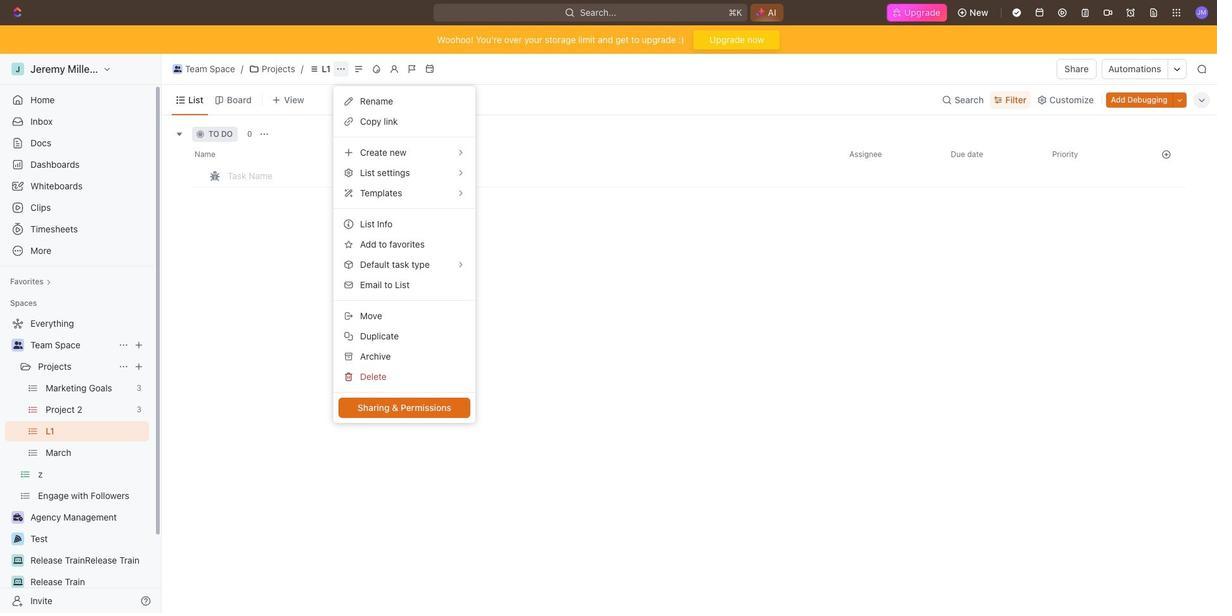 Task type: vqa. For each thing, say whether or not it's contained in the screenshot.
Alpha Ltd "link"
no



Task type: locate. For each thing, give the bounding box(es) containing it.
user group image
[[174, 66, 182, 72]]

user group image
[[13, 342, 23, 349]]

sidebar navigation
[[0, 54, 162, 614]]

tree
[[5, 314, 149, 614]]



Task type: describe. For each thing, give the bounding box(es) containing it.
tree inside sidebar navigation
[[5, 314, 149, 614]]

Task Name text field
[[228, 166, 598, 186]]



